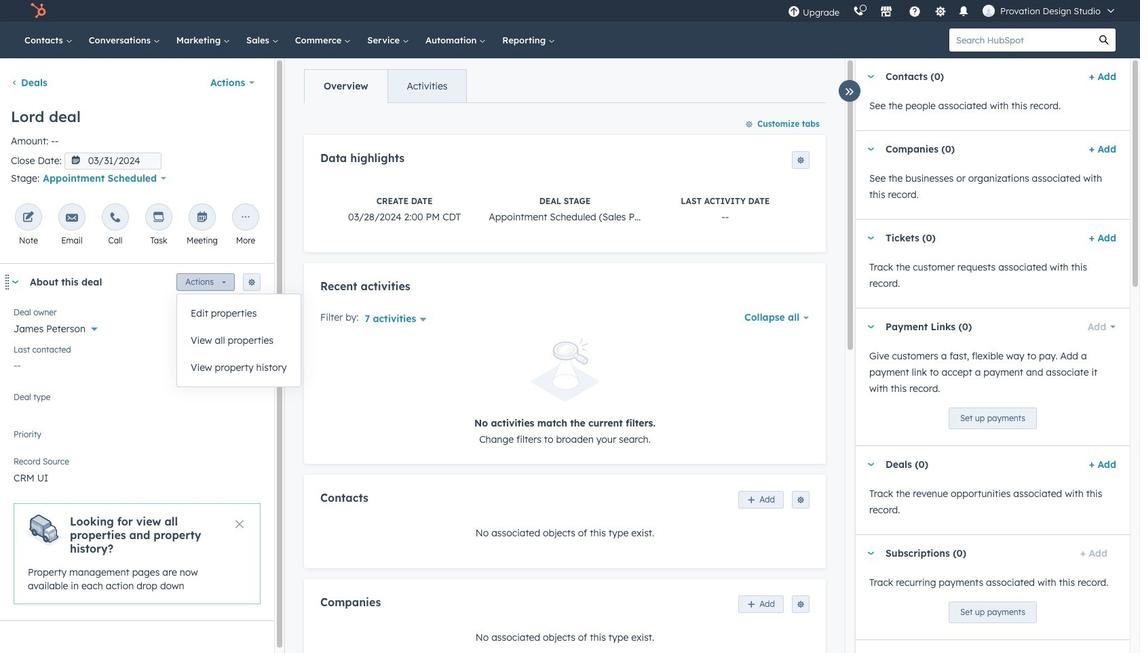 Task type: describe. For each thing, give the bounding box(es) containing it.
email image
[[66, 212, 78, 225]]

marketplaces image
[[881, 6, 893, 18]]

call image
[[109, 212, 122, 225]]

1 caret image from the top
[[867, 75, 875, 78]]

note image
[[22, 212, 35, 225]]

james peterson image
[[983, 5, 996, 17]]



Task type: vqa. For each thing, say whether or not it's contained in the screenshot.
"Marketplaces" image
yes



Task type: locate. For each thing, give the bounding box(es) containing it.
-- text field
[[14, 353, 261, 375]]

caret image
[[867, 237, 875, 240], [11, 281, 19, 284], [867, 463, 875, 467]]

close image
[[236, 521, 244, 529]]

meeting image
[[196, 212, 208, 225]]

0 vertical spatial caret image
[[867, 237, 875, 240]]

menu
[[782, 0, 1125, 22]]

manage card settings image
[[248, 279, 256, 287]]

alert
[[321, 340, 810, 448], [14, 504, 261, 605]]

2 vertical spatial caret image
[[867, 463, 875, 467]]

1 vertical spatial alert
[[14, 504, 261, 605]]

MM/DD/YYYY text field
[[64, 153, 161, 170]]

4 caret image from the top
[[867, 552, 875, 556]]

2 caret image from the top
[[867, 148, 875, 151]]

task image
[[153, 212, 165, 225]]

0 horizontal spatial alert
[[14, 504, 261, 605]]

3 caret image from the top
[[867, 326, 875, 329]]

Search HubSpot search field
[[950, 29, 1093, 52]]

1 horizontal spatial alert
[[321, 340, 810, 448]]

1 vertical spatial caret image
[[11, 281, 19, 284]]

0 vertical spatial alert
[[321, 340, 810, 448]]

navigation
[[304, 69, 468, 103]]

more image
[[240, 212, 252, 225]]

caret image
[[867, 75, 875, 78], [867, 148, 875, 151], [867, 326, 875, 329], [867, 552, 875, 556]]



